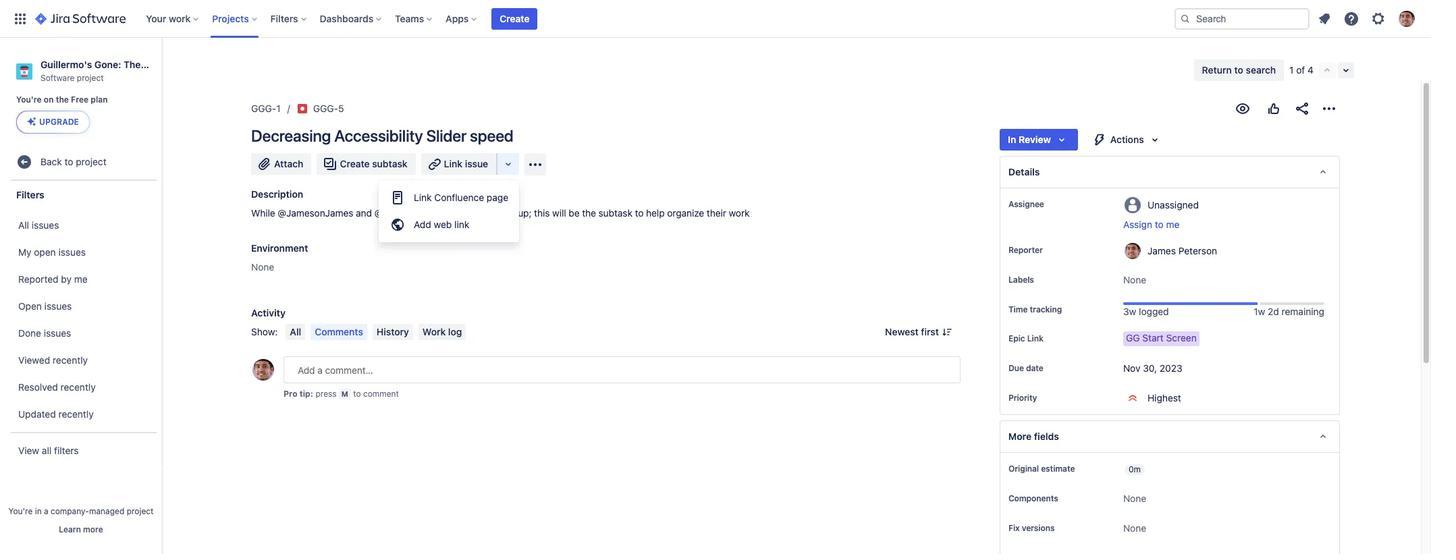 Task type: vqa. For each thing, say whether or not it's contained in the screenshot.
"time" within the JIRA provided time tracking link
no



Task type: describe. For each thing, give the bounding box(es) containing it.
to left help
[[635, 207, 644, 219]]

30,
[[1143, 363, 1157, 374]]

@jamesonjames
[[278, 207, 353, 219]]

james
[[1148, 245, 1176, 256]]

upgrade
[[39, 117, 79, 127]]

1 horizontal spatial the
[[582, 207, 596, 219]]

in
[[1008, 134, 1016, 145]]

project for gone:
[[77, 73, 104, 83]]

create subtask button
[[317, 153, 416, 175]]

screen
[[1166, 332, 1197, 344]]

decreasing accessibility slider speed
[[251, 126, 513, 145]]

dashboards button
[[316, 8, 387, 29]]

by
[[61, 273, 72, 285]]

fix versions pin to top. only you can see pinned fields. image
[[1058, 523, 1068, 534]]

project inside back to project link
[[76, 156, 106, 167]]

you're on the free plan
[[16, 95, 108, 105]]

actions button
[[1084, 129, 1171, 151]]

james peterson
[[1148, 245, 1217, 256]]

me for reported by me
[[74, 273, 88, 285]]

help image
[[1344, 10, 1360, 27]]

add
[[414, 219, 431, 230]]

1 horizontal spatial work
[[729, 207, 750, 219]]

a
[[44, 506, 48, 516]]

share image
[[1294, 101, 1310, 117]]

0 horizontal spatial 1
[[276, 103, 281, 114]]

highest
[[1148, 392, 1181, 404]]

page
[[487, 192, 508, 203]]

open
[[34, 246, 56, 258]]

to right m
[[353, 389, 361, 399]]

apps button
[[442, 8, 482, 29]]

slider
[[426, 126, 467, 145]]

fix versions
[[1009, 523, 1055, 534]]

link
[[454, 219, 469, 230]]

0 vertical spatial the
[[56, 95, 69, 105]]

back to project
[[41, 156, 106, 167]]

1 of 4
[[1290, 64, 1314, 76]]

1 vertical spatial subtask
[[599, 207, 633, 219]]

recently for updated recently
[[58, 408, 94, 420]]

resolved recently
[[18, 381, 96, 393]]

link confluence page button
[[379, 184, 519, 211]]

projects
[[212, 12, 249, 24]]

comments button
[[311, 324, 367, 340]]

time tracking
[[1009, 304, 1062, 315]]

guillermo's gone: the game software project
[[41, 59, 169, 83]]

more fields element
[[1000, 421, 1340, 453]]

1w
[[1254, 306, 1265, 317]]

labels pin to top. only you can see pinned fields. image
[[1037, 275, 1048, 286]]

unassigned
[[1148, 199, 1199, 210]]

issues for all issues
[[32, 219, 59, 231]]

you're for you're in a company-managed project
[[8, 506, 33, 516]]

organize
[[667, 207, 704, 219]]

watch options: you are not watching this issue, 0 people watching image
[[1235, 101, 1251, 117]]

my open issues
[[18, 246, 86, 258]]

all issues
[[18, 219, 59, 231]]

speed
[[470, 126, 513, 145]]

issues for open issues
[[44, 300, 72, 312]]

details
[[1009, 166, 1040, 178]]

recently for viewed recently
[[53, 354, 88, 366]]

epic link
[[1009, 334, 1044, 344]]

create button
[[492, 8, 538, 29]]

this
[[534, 207, 550, 219]]

web
[[434, 219, 452, 230]]

ggg-1 link
[[251, 101, 281, 117]]

assign
[[1123, 219, 1152, 230]]

create for create subtask
[[340, 158, 370, 169]]

your work button
[[142, 8, 204, 29]]

Search field
[[1175, 8, 1310, 29]]

link issue
[[444, 158, 488, 169]]

4
[[1308, 64, 1314, 76]]

remaining
[[1282, 306, 1325, 317]]

to for back
[[65, 156, 73, 167]]

recently for resolved recently
[[60, 381, 96, 393]]

0 horizontal spatial filters
[[16, 189, 44, 200]]

activity
[[251, 307, 286, 319]]

assignee pin to top. only you can see pinned fields. image
[[1047, 199, 1058, 210]]

start
[[1143, 332, 1164, 344]]

gg start screen
[[1126, 332, 1197, 344]]

dashboards
[[320, 12, 373, 24]]

vote options: no one has voted for this issue yet. image
[[1266, 101, 1282, 117]]

issues for done issues
[[44, 327, 71, 339]]

filters button
[[266, 8, 312, 29]]

done issues
[[18, 327, 71, 339]]

in review button
[[1000, 129, 1078, 151]]

be
[[569, 207, 580, 219]]

group containing all issues
[[7, 208, 158, 432]]

setup;
[[505, 207, 532, 219]]

project for in
[[127, 506, 154, 516]]

updated
[[18, 408, 56, 420]]

teams
[[395, 12, 424, 24]]

fix
[[1009, 523, 1020, 534]]

primary element
[[8, 0, 1175, 37]]

none for fix versions
[[1123, 523, 1147, 534]]

add app image
[[527, 156, 544, 172]]

nov 30, 2023
[[1123, 363, 1183, 374]]

company-
[[51, 506, 89, 516]]

actions image
[[1321, 101, 1337, 117]]

in
[[35, 506, 42, 516]]

plan
[[91, 95, 108, 105]]

5
[[338, 103, 344, 114]]

return to search button
[[1194, 59, 1284, 81]]

to for return
[[1235, 64, 1244, 76]]

2 vertical spatial link
[[1027, 334, 1044, 344]]

resolved recently link
[[7, 374, 158, 401]]

work log
[[423, 326, 462, 338]]

more
[[1009, 431, 1032, 442]]

logged
[[1139, 306, 1169, 317]]

appswitcher icon image
[[12, 10, 28, 27]]

you're for you're on the free plan
[[16, 95, 42, 105]]

and
[[356, 207, 372, 219]]

search
[[1246, 64, 1276, 76]]

nov
[[1123, 363, 1141, 374]]

decreasing
[[251, 126, 331, 145]]

Add a comment… field
[[284, 356, 961, 383]]

issue
[[465, 158, 488, 169]]

pro
[[284, 389, 297, 399]]

while @jamesonjames and @pearsonpear get their accts setup; this will be the subtask to help organize their work
[[251, 207, 750, 219]]

game
[[143, 59, 169, 70]]

profile image of james peterson image
[[253, 359, 274, 381]]

back to project link
[[11, 149, 157, 176]]

more fields
[[1009, 431, 1059, 442]]

reported
[[18, 273, 58, 285]]



Task type: locate. For each thing, give the bounding box(es) containing it.
ggg- left bug image
[[251, 103, 276, 114]]

viewed recently link
[[7, 347, 158, 374]]

due date
[[1009, 363, 1044, 374]]

to right "assign"
[[1155, 219, 1164, 230]]

issues up open
[[32, 219, 59, 231]]

2023
[[1160, 363, 1183, 374]]

create right apps dropdown button at left top
[[500, 12, 530, 24]]

to right return in the right top of the page
[[1235, 64, 1244, 76]]

2 vertical spatial project
[[127, 506, 154, 516]]

banner containing your work
[[0, 0, 1431, 38]]

time
[[1009, 304, 1028, 315]]

filters
[[54, 445, 79, 456]]

me inside 'link'
[[74, 273, 88, 285]]

work inside 'dropdown button'
[[169, 12, 191, 24]]

recently down resolved recently link
[[58, 408, 94, 420]]

free
[[71, 95, 89, 105]]

all inside 'all issues' link
[[18, 219, 29, 231]]

add web link button
[[379, 211, 519, 238]]

back
[[41, 156, 62, 167]]

labels
[[1009, 275, 1034, 285]]

recently inside "link"
[[58, 408, 94, 420]]

sidebar navigation image
[[147, 54, 177, 81]]

all for all
[[290, 326, 301, 338]]

notifications image
[[1317, 10, 1333, 27]]

copy link to issue image
[[341, 103, 352, 113]]

all up my
[[18, 219, 29, 231]]

1 vertical spatial create
[[340, 158, 370, 169]]

m
[[341, 390, 348, 398]]

subtask left help
[[599, 207, 633, 219]]

your
[[146, 12, 166, 24]]

priority
[[1009, 393, 1037, 403]]

0 vertical spatial work
[[169, 12, 191, 24]]

group
[[379, 180, 519, 242], [7, 208, 158, 432]]

0 vertical spatial link
[[444, 158, 463, 169]]

gone:
[[94, 59, 121, 70]]

1 horizontal spatial me
[[1166, 219, 1180, 230]]

2 their from the left
[[707, 207, 726, 219]]

estimate
[[1041, 464, 1075, 474]]

upgrade button
[[17, 112, 89, 133]]

menu bar containing all
[[283, 324, 469, 340]]

all button
[[286, 324, 305, 340]]

you're left in
[[8, 506, 33, 516]]

view all filters link
[[7, 438, 158, 465]]

1 ggg- from the left
[[251, 103, 276, 114]]

1
[[1290, 64, 1294, 76], [276, 103, 281, 114]]

create inside 'primary' element
[[500, 12, 530, 24]]

subtask
[[372, 158, 408, 169], [599, 207, 633, 219]]

their right organize
[[707, 207, 726, 219]]

1 vertical spatial 1
[[276, 103, 281, 114]]

2 ggg- from the left
[[313, 103, 338, 114]]

1 vertical spatial the
[[582, 207, 596, 219]]

assignee
[[1009, 199, 1044, 209]]

ggg-1
[[251, 103, 281, 114]]

done issues link
[[7, 320, 158, 347]]

work
[[423, 326, 446, 338]]

gg start screen link
[[1123, 332, 1200, 347]]

1 horizontal spatial link
[[444, 158, 463, 169]]

done
[[18, 327, 41, 339]]

assign to me
[[1123, 219, 1180, 230]]

1 vertical spatial work
[[729, 207, 750, 219]]

me inside button
[[1166, 219, 1180, 230]]

1 vertical spatial you're
[[8, 506, 33, 516]]

filters right projects popup button
[[270, 12, 298, 24]]

0 vertical spatial create
[[500, 12, 530, 24]]

ggg- inside ggg-1 link
[[251, 103, 276, 114]]

original estimate
[[1009, 464, 1075, 474]]

their down link confluence page
[[457, 207, 476, 219]]

none for environment
[[251, 261, 274, 273]]

0 horizontal spatial group
[[7, 208, 158, 432]]

settings image
[[1371, 10, 1387, 27]]

fields
[[1034, 431, 1059, 442]]

1 horizontal spatial group
[[379, 180, 519, 242]]

0 vertical spatial you're
[[16, 95, 42, 105]]

1 horizontal spatial all
[[290, 326, 301, 338]]

project right back
[[76, 156, 106, 167]]

create down 'accessibility' at top
[[340, 158, 370, 169]]

1 vertical spatial project
[[76, 156, 106, 167]]

me for assign to me
[[1166, 219, 1180, 230]]

details element
[[1000, 156, 1340, 188]]

link confluence page
[[414, 192, 508, 203]]

1 left bug image
[[276, 103, 281, 114]]

issues
[[32, 219, 59, 231], [58, 246, 86, 258], [44, 300, 72, 312], [44, 327, 71, 339]]

project down gone:
[[77, 73, 104, 83]]

recently down viewed recently link
[[60, 381, 96, 393]]

attach
[[274, 158, 303, 169]]

the
[[56, 95, 69, 105], [582, 207, 596, 219]]

open issues
[[18, 300, 72, 312]]

show:
[[251, 326, 278, 338]]

add web link
[[414, 219, 469, 230]]

filters up all issues
[[16, 189, 44, 200]]

1 left of
[[1290, 64, 1294, 76]]

newest first
[[885, 326, 939, 338]]

newest
[[885, 326, 919, 338]]

ggg- left "copy link to issue" icon
[[313, 103, 338, 114]]

link left issue
[[444, 158, 463, 169]]

1 vertical spatial filters
[[16, 189, 44, 200]]

ggg- inside 'ggg-5' link
[[313, 103, 338, 114]]

you're
[[16, 95, 42, 105], [8, 506, 33, 516]]

1 vertical spatial me
[[74, 273, 88, 285]]

learn more
[[59, 525, 103, 535]]

subtask inside button
[[372, 158, 408, 169]]

filters inside filters popup button
[[270, 12, 298, 24]]

will
[[552, 207, 566, 219]]

ggg-5 link
[[313, 101, 344, 117]]

return
[[1202, 64, 1232, 76]]

0 vertical spatial project
[[77, 73, 104, 83]]

open issues link
[[7, 293, 158, 320]]

recently down done issues link
[[53, 354, 88, 366]]

1 horizontal spatial 1
[[1290, 64, 1294, 76]]

link web pages and more image
[[500, 156, 517, 172]]

help
[[646, 207, 665, 219]]

link for link issue
[[444, 158, 463, 169]]

2 vertical spatial recently
[[58, 408, 94, 420]]

none for labels
[[1123, 274, 1147, 286]]

1 vertical spatial recently
[[60, 381, 96, 393]]

your profile and settings image
[[1399, 10, 1415, 27]]

none
[[251, 261, 274, 273], [1123, 274, 1147, 286], [1123, 493, 1147, 505], [1123, 523, 1147, 534]]

1 horizontal spatial their
[[707, 207, 726, 219]]

2 horizontal spatial link
[[1027, 334, 1044, 344]]

group containing link confluence page
[[379, 180, 519, 242]]

menu bar
[[283, 324, 469, 340]]

0 vertical spatial recently
[[53, 354, 88, 366]]

guillermo's
[[41, 59, 92, 70]]

my open issues link
[[7, 239, 158, 266]]

ggg-
[[251, 103, 276, 114], [313, 103, 338, 114]]

0 horizontal spatial ggg-
[[251, 103, 276, 114]]

to inside assign to me button
[[1155, 219, 1164, 230]]

project inside guillermo's gone: the game software project
[[77, 73, 104, 83]]

1 their from the left
[[457, 207, 476, 219]]

0 horizontal spatial their
[[457, 207, 476, 219]]

0 vertical spatial 1
[[1290, 64, 1294, 76]]

1 horizontal spatial ggg-
[[313, 103, 338, 114]]

issues right open
[[58, 246, 86, 258]]

0 horizontal spatial create
[[340, 158, 370, 169]]

updated recently link
[[7, 401, 158, 428]]

to inside back to project link
[[65, 156, 73, 167]]

work right your
[[169, 12, 191, 24]]

date
[[1026, 363, 1044, 374]]

link for link confluence page
[[414, 192, 432, 203]]

0 vertical spatial subtask
[[372, 158, 408, 169]]

work right organize
[[729, 207, 750, 219]]

0 horizontal spatial me
[[74, 273, 88, 285]]

all issues link
[[7, 212, 158, 239]]

ggg- for 1
[[251, 103, 276, 114]]

to right back
[[65, 156, 73, 167]]

1w 2d remaining
[[1254, 306, 1325, 317]]

confluence
[[434, 192, 484, 203]]

0 horizontal spatial work
[[169, 12, 191, 24]]

resolved
[[18, 381, 58, 393]]

all inside all button
[[290, 326, 301, 338]]

peterson
[[1179, 245, 1217, 256]]

history button
[[373, 324, 413, 340]]

search image
[[1180, 13, 1191, 24]]

on
[[44, 95, 54, 105]]

viewed recently
[[18, 354, 88, 366]]

my
[[18, 246, 31, 258]]

jira software image
[[35, 10, 126, 27], [35, 10, 126, 27]]

tracking
[[1030, 304, 1062, 315]]

updated recently
[[18, 408, 94, 420]]

the right on
[[56, 95, 69, 105]]

1 horizontal spatial create
[[500, 12, 530, 24]]

to inside return to search button
[[1235, 64, 1244, 76]]

subtask down the decreasing accessibility slider speed
[[372, 158, 408, 169]]

create for create
[[500, 12, 530, 24]]

link inside "link confluence page" button
[[414, 192, 432, 203]]

history
[[377, 326, 409, 338]]

3w logged
[[1123, 306, 1169, 317]]

0 horizontal spatial subtask
[[372, 158, 408, 169]]

link up @pearsonpear
[[414, 192, 432, 203]]

2d
[[1268, 306, 1279, 317]]

while
[[251, 207, 275, 219]]

accessibility
[[334, 126, 423, 145]]

to for assign
[[1155, 219, 1164, 230]]

0 horizontal spatial link
[[414, 192, 432, 203]]

banner
[[0, 0, 1431, 38]]

ggg- for 5
[[313, 103, 338, 114]]

link right epic
[[1027, 334, 1044, 344]]

the right be
[[582, 207, 596, 219]]

viewed
[[18, 354, 50, 366]]

1 vertical spatial link
[[414, 192, 432, 203]]

0 vertical spatial all
[[18, 219, 29, 231]]

0 horizontal spatial the
[[56, 95, 69, 105]]

reported by me
[[18, 273, 88, 285]]

1 horizontal spatial subtask
[[599, 207, 633, 219]]

return to search
[[1202, 64, 1276, 76]]

1 horizontal spatial filters
[[270, 12, 298, 24]]

link issue button
[[421, 153, 498, 175]]

0 vertical spatial filters
[[270, 12, 298, 24]]

all right show: on the bottom left of page
[[290, 326, 301, 338]]

all for all issues
[[18, 219, 29, 231]]

0 horizontal spatial all
[[18, 219, 29, 231]]

project right managed
[[127, 506, 154, 516]]

newest first image
[[942, 327, 953, 338]]

teams button
[[391, 8, 438, 29]]

link inside link issue button
[[444, 158, 463, 169]]

me right "by"
[[74, 273, 88, 285]]

comment
[[363, 389, 399, 399]]

the
[[124, 59, 141, 70]]

0 vertical spatial me
[[1166, 219, 1180, 230]]

you're left on
[[16, 95, 42, 105]]

bug image
[[297, 103, 308, 114]]

1 vertical spatial all
[[290, 326, 301, 338]]

original
[[1009, 464, 1039, 474]]

issues up viewed recently
[[44, 327, 71, 339]]

view
[[18, 445, 39, 456]]

me down unassigned
[[1166, 219, 1180, 230]]

issues down reported by me
[[44, 300, 72, 312]]



